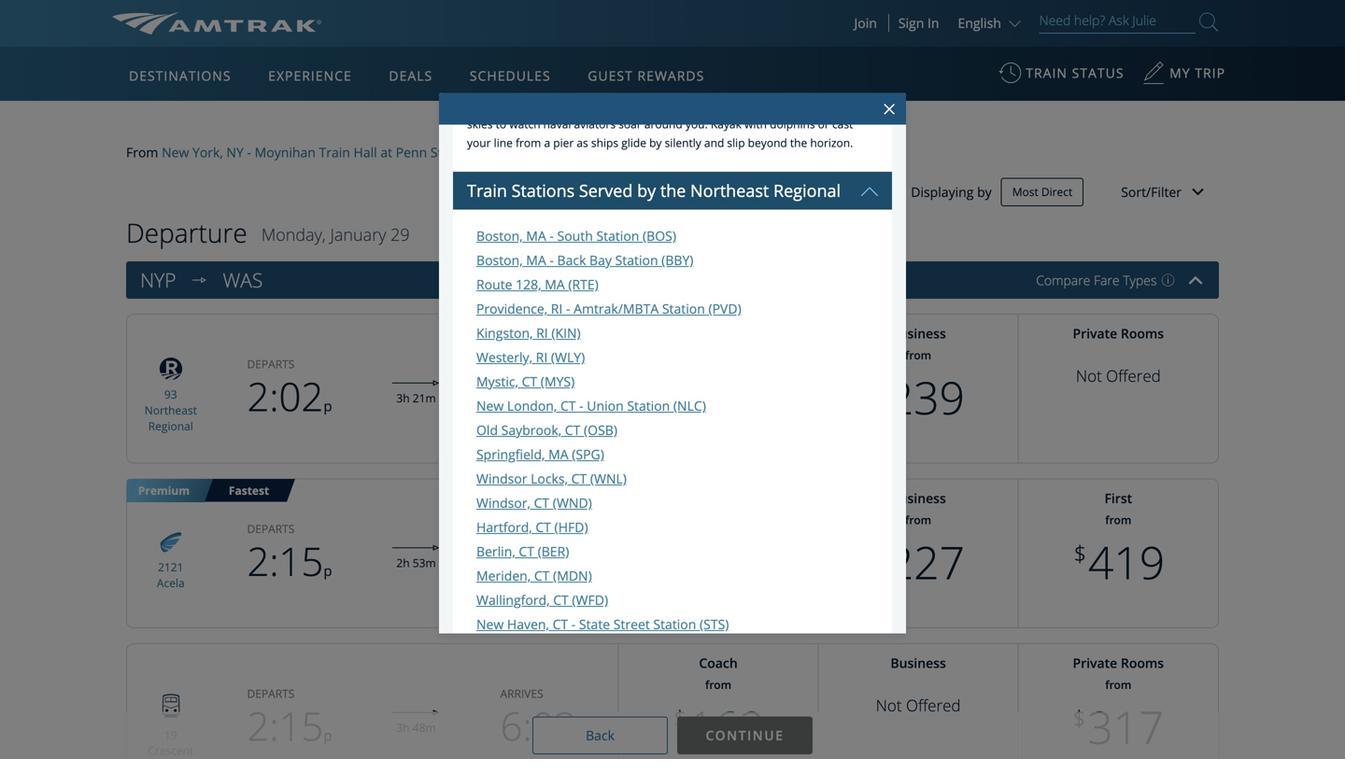 Task type: locate. For each thing, give the bounding box(es) containing it.
station
[[621, 144, 664, 161]]

acela train icon image
[[152, 526, 189, 557]]

regions map image
[[182, 156, 630, 417]]

guest rewards
[[588, 67, 705, 85]]

compare
[[1036, 272, 1091, 289]]

fare
[[1094, 272, 1120, 289]]

-
[[247, 144, 251, 161], [573, 144, 577, 161]]

3h for 2:15
[[396, 720, 410, 736]]

search icon image
[[1199, 9, 1218, 35]]

53m
[[413, 555, 436, 571]]

most direct
[[1012, 184, 1073, 199]]

my
[[1170, 64, 1191, 82]]

- right "dc"
[[573, 144, 577, 161]]

at
[[381, 144, 392, 161]]

19 crescent
[[148, 728, 194, 759]]

train
[[1026, 64, 1068, 82]]

19
[[164, 728, 177, 743]]

guest rewards button
[[580, 50, 712, 102]]

application
[[182, 156, 630, 417]]

by
[[977, 183, 992, 201]]

5:08
[[500, 535, 577, 588]]

to
[[456, 144, 469, 161]]

crescent
[[148, 743, 194, 759]]

was
[[223, 267, 263, 293]]

most
[[1012, 184, 1039, 199]]

sign in button
[[899, 14, 939, 32]]

0 vertical spatial 2:15 p
[[247, 535, 332, 588]]

destinations button
[[121, 50, 239, 102]]

train status link
[[999, 55, 1124, 101]]

select image
[[185, 266, 213, 294]]

in
[[928, 14, 939, 32]]

northeast regional train icon image
[[152, 353, 189, 385]]

my trip button
[[1143, 55, 1226, 101]]

3h
[[396, 390, 410, 406], [396, 720, 410, 736]]

penn
[[396, 144, 427, 161]]

moynihan
[[255, 144, 316, 161]]

back button
[[532, 717, 668, 755]]

p
[[324, 397, 332, 416], [577, 397, 585, 416], [324, 562, 332, 581], [577, 562, 585, 581], [324, 727, 332, 746], [577, 727, 585, 746]]

continue
[[706, 727, 784, 745]]

1 3h from the top
[[396, 390, 410, 406]]

×
[[883, 93, 896, 124]]

english
[[958, 14, 1001, 32]]

- right the ny
[[247, 144, 251, 161]]

amtrak image
[[112, 12, 322, 35]]

2 3h from the top
[[396, 720, 410, 736]]

application inside banner
[[182, 156, 630, 417]]

experience
[[268, 67, 352, 85]]

select your trip
[[112, 45, 303, 81]]

direct
[[1041, 184, 1073, 199]]

3h left 48m
[[396, 720, 410, 736]]

continue button
[[677, 717, 813, 755]]

0 vertical spatial 3h
[[396, 390, 410, 406]]

rewards
[[638, 67, 705, 85]]

regional
[[148, 418, 193, 434]]

0 horizontal spatial -
[[247, 144, 251, 161]]

washington, dc - union station button
[[472, 143, 664, 162]]

back
[[586, 727, 615, 745]]

2 2:15 from the top
[[247, 699, 324, 753]]

crescent link
[[148, 743, 194, 759]]

1 2:15 p from the top
[[247, 535, 332, 588]]

new york, ny - moynihan train hall at penn sta. button
[[162, 143, 453, 162]]

ny
[[226, 144, 244, 161]]

93 northeast regional
[[145, 387, 197, 434]]

2121
[[158, 560, 184, 575]]

compare fare types
[[1036, 272, 1157, 289]]

3h left 21m
[[396, 390, 410, 406]]

compare fare types button
[[1036, 272, 1175, 289]]

types
[[1123, 272, 1157, 289]]

1 horizontal spatial -
[[573, 144, 577, 161]]

new
[[162, 144, 189, 161]]

1 vertical spatial 3h
[[396, 720, 410, 736]]

join button
[[843, 14, 889, 32]]

2121 acela
[[157, 560, 185, 591]]

departure
[[126, 215, 247, 251]]

2:15 p
[[247, 535, 332, 588], [247, 699, 332, 753]]

5:23
[[500, 370, 577, 423]]

1 vertical spatial 2:15 p
[[247, 699, 332, 753]]

acela link
[[157, 575, 185, 591]]

2:02 p
[[247, 370, 332, 423]]

banner
[[0, 0, 1345, 431]]

5:08 p
[[500, 535, 585, 588]]

trip
[[1195, 64, 1226, 82]]

p inside 6:03 p
[[577, 727, 585, 746]]

experience button
[[261, 50, 359, 102]]

21m
[[413, 390, 436, 406]]

union
[[580, 144, 617, 161]]

schedules link
[[462, 47, 558, 101]]

trip
[[255, 45, 303, 81]]

displaying by
[[911, 183, 992, 201]]

0 vertical spatial 2:15
[[247, 535, 324, 588]]

northeast
[[145, 403, 197, 418]]

1 vertical spatial 2:15
[[247, 699, 324, 753]]

2:15
[[247, 535, 324, 588], [247, 699, 324, 753]]



Task type: describe. For each thing, give the bounding box(es) containing it.
hall
[[354, 144, 377, 161]]

join
[[854, 14, 877, 32]]

status
[[1072, 64, 1124, 82]]

2 - from the left
[[573, 144, 577, 161]]

5:23 p
[[500, 370, 585, 423]]

washington,
[[472, 144, 548, 161]]

2h 53m
[[396, 555, 436, 571]]

crescent train icon image
[[152, 688, 189, 725]]

p inside 2:02 p
[[324, 397, 332, 416]]

2:02
[[247, 370, 324, 423]]

dc
[[552, 144, 569, 161]]

from new york, ny - moynihan train hall at penn sta. to washington, dc - union station
[[126, 144, 664, 161]]

new york, ny heading
[[140, 267, 185, 293]]

1 - from the left
[[247, 144, 251, 161]]

banner containing join
[[0, 0, 1345, 431]]

washington, dc heading
[[223, 267, 272, 293]]

english button
[[958, 14, 1025, 32]]

3h 48m
[[396, 720, 436, 736]]

from
[[126, 144, 158, 161]]

train status
[[1026, 64, 1124, 82]]

6:03 p
[[500, 699, 585, 753]]

93
[[164, 387, 177, 402]]

sign
[[899, 14, 924, 32]]

Please enter your search item search field
[[1039, 9, 1196, 34]]

acela
[[157, 575, 185, 591]]

destinations
[[129, 67, 231, 85]]

schedules
[[470, 67, 551, 85]]

northeast regional link
[[145, 403, 197, 434]]

select
[[112, 45, 184, 81]]

2h
[[396, 555, 410, 571]]

6:03
[[500, 699, 577, 753]]

3h for 2:02
[[396, 390, 410, 406]]

2 2:15 p from the top
[[247, 699, 332, 753]]

displaying
[[911, 183, 974, 201]]

your
[[191, 45, 248, 81]]

train
[[319, 144, 350, 161]]

my trip
[[1170, 64, 1226, 82]]

48m
[[413, 720, 436, 736]]

premium
[[138, 483, 190, 498]]

× document
[[439, 0, 906, 727]]

deals
[[389, 67, 433, 85]]

most direct button
[[1001, 178, 1084, 206]]

nyp
[[140, 267, 176, 293]]

3h 21m
[[396, 390, 436, 406]]

guest
[[588, 67, 633, 85]]

p inside 5:08 p
[[577, 562, 585, 581]]

p inside 5:23 p
[[577, 397, 585, 416]]

1 2:15 from the top
[[247, 535, 324, 588]]

sign in
[[899, 14, 939, 32]]

sta.
[[430, 144, 453, 161]]

york,
[[192, 144, 223, 161]]

deals button
[[382, 50, 440, 102]]

× button
[[879, 91, 900, 127]]



